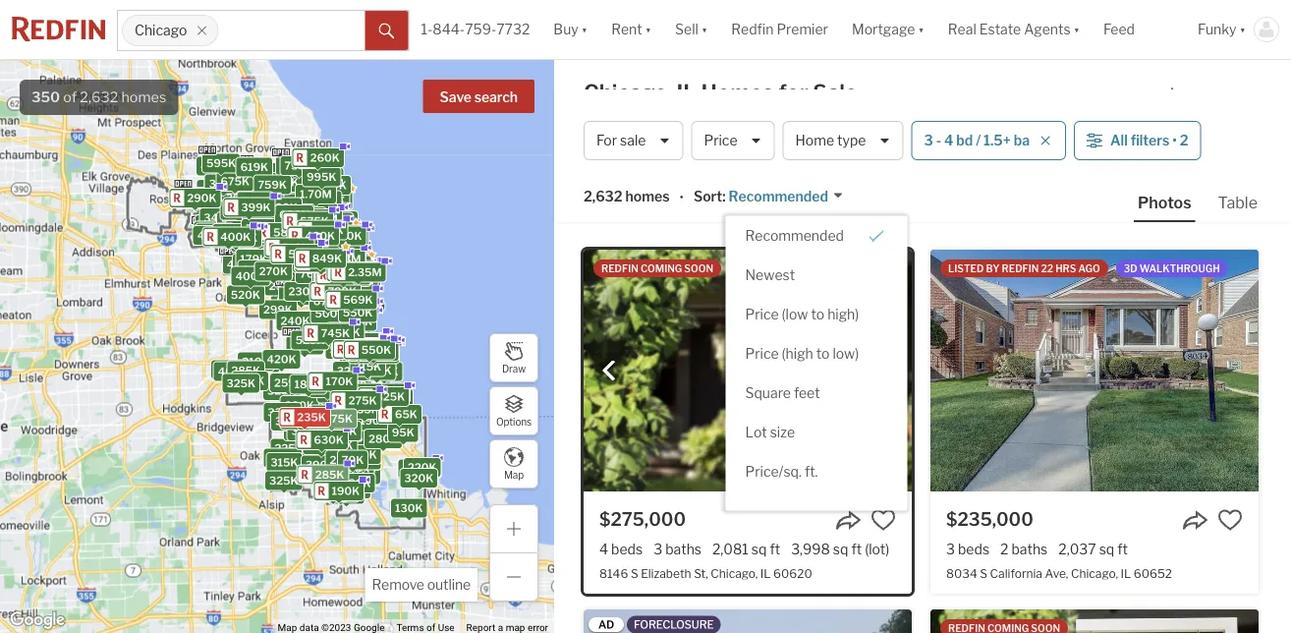 Task type: locate. For each thing, give the bounding box(es) containing it.
1 vertical spatial 640k
[[304, 256, 334, 269]]

0 vertical spatial 170k
[[326, 375, 353, 388]]

4 up the 8146
[[600, 541, 609, 557]]

675k up 230k
[[293, 269, 323, 282]]

1.50m
[[313, 226, 346, 239], [325, 233, 357, 246], [335, 259, 367, 272], [334, 269, 367, 282], [335, 269, 368, 282]]

real estate agents ▾
[[948, 21, 1080, 38]]

3 left "-" at the top of page
[[925, 132, 934, 149]]

1 vertical spatial to
[[817, 345, 830, 362]]

184k
[[409, 463, 437, 475]]

▾ right rent
[[645, 21, 652, 38]]

0 horizontal spatial 250k
[[255, 278, 284, 291]]

0 horizontal spatial favorite button checkbox
[[871, 507, 897, 533]]

0 horizontal spatial 2,632
[[80, 88, 118, 106]]

520k
[[200, 218, 229, 231], [231, 288, 260, 301]]

2,632 right of
[[80, 88, 118, 106]]

189k up the 70k
[[337, 436, 365, 449]]

190k
[[370, 365, 398, 378], [360, 414, 388, 427], [332, 485, 360, 497]]

map region
[[0, 0, 666, 633]]

0 horizontal spatial 185k
[[295, 378, 322, 391]]

650k
[[308, 194, 338, 207], [303, 221, 333, 234], [304, 259, 334, 271]]

chicago, down 2,081
[[711, 566, 758, 580]]

0 vertical spatial 375k
[[258, 230, 287, 242]]

0 vertical spatial 185k
[[295, 378, 322, 391]]

1 horizontal spatial ft
[[852, 541, 862, 557]]

2 horizontal spatial 200k
[[300, 464, 330, 477]]

remove outline
[[372, 577, 471, 593]]

type
[[838, 132, 866, 149]]

0 vertical spatial 290k
[[187, 192, 217, 204]]

rent
[[612, 21, 643, 38]]

0 vertical spatial 1.05m
[[305, 213, 338, 225]]

480k
[[201, 160, 231, 173], [200, 227, 230, 240], [305, 229, 335, 242], [344, 349, 374, 361]]

390k down 69.2k
[[306, 459, 335, 472]]

▾ right agents on the right top of page
[[1074, 21, 1080, 38]]

coming
[[641, 262, 682, 274]]

2 sq from the left
[[833, 541, 849, 557]]

189k up 339k at bottom
[[331, 411, 359, 424]]

price for price
[[704, 132, 738, 149]]

1 horizontal spatial favorite button checkbox
[[1218, 507, 1244, 533]]

299k down 759k
[[267, 197, 296, 210]]

189k down 44.9k
[[343, 477, 371, 489]]

s
[[631, 566, 639, 580], [980, 566, 988, 580]]

3 sq from the left
[[1100, 541, 1115, 557]]

1 horizontal spatial 250k
[[403, 463, 433, 476]]

2 vertical spatial 225k
[[326, 486, 355, 499]]

390k
[[228, 232, 258, 244], [306, 459, 335, 472]]

130k down 329k
[[395, 502, 423, 515]]

769k
[[300, 267, 329, 280]]

bd
[[957, 132, 973, 149]]

750k up 1.85m at the top
[[333, 230, 362, 243]]

405k
[[218, 365, 248, 378]]

sq right 2,037
[[1100, 541, 1115, 557]]

500k up "1.70m"
[[310, 171, 340, 184]]

s right 8034
[[980, 566, 988, 580]]

0 vertical spatial 595k
[[206, 157, 236, 170]]

▾ right funky
[[1240, 21, 1246, 38]]

sell ▾ button
[[675, 0, 708, 59]]

homes inside 2,632 homes •
[[626, 188, 670, 205]]

270k up 100k
[[346, 439, 375, 452]]

995k
[[307, 170, 337, 183], [318, 249, 348, 262]]

2 vertical spatial 599k
[[362, 364, 392, 377]]

homes down for sale "button"
[[626, 188, 670, 205]]

685k
[[327, 229, 357, 241]]

3d walkthrough
[[1124, 262, 1221, 274]]

0 horizontal spatial 340k
[[204, 211, 234, 224]]

1 vertical spatial 340k
[[204, 211, 234, 224]]

2 horizontal spatial sq
[[1100, 541, 1115, 557]]

899k
[[332, 251, 362, 263]]

1 horizontal spatial 640k
[[304, 256, 334, 269]]

2 horizontal spatial 599k
[[362, 364, 392, 377]]

0 horizontal spatial ft
[[770, 541, 781, 557]]

google image
[[5, 608, 70, 633]]

3 ▾ from the left
[[702, 21, 708, 38]]

mortgage
[[852, 21, 916, 38]]

599k down "680k"
[[319, 269, 349, 282]]

to inside button
[[817, 345, 830, 362]]

2 favorite button checkbox from the left
[[1218, 507, 1244, 533]]

395k
[[229, 224, 259, 237], [243, 263, 272, 276], [346, 402, 375, 414]]

0 horizontal spatial sq
[[752, 541, 767, 557]]

remove 3 - 4 bd / 1.5+ ba image
[[1040, 135, 1052, 146]]

200k down 69.2k
[[300, 464, 330, 477]]

1 ▾ from the left
[[582, 21, 588, 38]]

1 vertical spatial 290k
[[340, 414, 370, 427]]

6 ▾ from the left
[[1240, 21, 1246, 38]]

230k
[[289, 285, 318, 298]]

2 vertical spatial 130k
[[395, 502, 423, 515]]

price (low to high) button
[[726, 295, 908, 334]]

▾ right sell
[[702, 21, 708, 38]]

270k
[[280, 159, 309, 172], [276, 256, 305, 268], [259, 265, 288, 278], [346, 439, 375, 452]]

570k down 1.01m
[[335, 297, 364, 310]]

2 inside button
[[1180, 132, 1189, 149]]

recommended button down home
[[726, 187, 844, 206]]

0 vertical spatial 130k
[[344, 401, 372, 414]]

0 horizontal spatial 599k
[[268, 229, 297, 242]]

340k up the 455k
[[204, 211, 234, 224]]

500k
[[310, 171, 340, 184], [324, 214, 354, 227], [251, 263, 281, 276], [315, 307, 345, 320]]

250k down "95k"
[[403, 463, 433, 476]]

1 s from the left
[[631, 566, 639, 580]]

price (high to low) button
[[726, 334, 908, 373]]

535k
[[251, 217, 281, 230]]

recommended up newest button
[[746, 227, 844, 244]]

1 horizontal spatial 950k
[[319, 293, 349, 306]]

500k up 295k
[[251, 263, 281, 276]]

to inside button
[[811, 306, 825, 323]]

530k
[[218, 226, 248, 238]]

0 vertical spatial 4
[[945, 132, 954, 149]]

home type
[[796, 132, 866, 149]]

previous button image
[[947, 361, 966, 381]]

1 horizontal spatial 340k
[[250, 197, 280, 210]]

445k
[[273, 462, 303, 475]]

475k down 850k
[[221, 188, 250, 200]]

310k
[[235, 236, 263, 249], [242, 355, 270, 368]]

580k down 519k
[[237, 257, 267, 270]]

2 s from the left
[[980, 566, 988, 580]]

redfin coming soon
[[602, 262, 714, 274]]

2 beds from the left
[[958, 541, 990, 557]]

1 horizontal spatial chicago,
[[711, 566, 758, 580]]

1 sq from the left
[[752, 541, 767, 557]]

300k down 155k
[[292, 425, 322, 437]]

il left 60620
[[761, 566, 771, 580]]

260k up 499k on the top
[[310, 151, 340, 164]]

725k up 710k
[[275, 225, 304, 238]]

599k down 279k
[[362, 364, 392, 377]]

1 vertical spatial recommended
[[746, 227, 844, 244]]

225k up 445k
[[275, 442, 303, 455]]

0 vertical spatial 189k
[[331, 411, 359, 424]]

▾ right buy
[[582, 21, 588, 38]]

299k down 79.9k
[[263, 303, 293, 316]]

ad region
[[584, 609, 912, 633]]

chicago, il homes for sale
[[584, 79, 858, 106]]

1.05m
[[305, 213, 338, 225], [360, 354, 393, 367]]

favorite button checkbox
[[871, 507, 897, 533], [1218, 507, 1244, 533]]

0 horizontal spatial 725k
[[275, 225, 304, 238]]

0 vertical spatial •
[[1173, 132, 1177, 149]]

263k
[[344, 417, 373, 430]]

949k
[[338, 260, 368, 273]]

580k up 770k
[[288, 248, 318, 260]]

395k up 295k
[[243, 263, 272, 276]]

359k
[[342, 441, 371, 454]]

4 ▾ from the left
[[919, 21, 925, 38]]

price left (high
[[746, 345, 779, 362]]

funky
[[1198, 21, 1237, 38]]

599k up the 924k
[[268, 229, 297, 242]]

0 vertical spatial 625k
[[298, 228, 328, 241]]

80k
[[372, 406, 394, 419]]

725k up 799k
[[321, 272, 350, 285]]

625k
[[298, 228, 328, 241], [341, 265, 371, 277], [350, 342, 379, 355]]

360k
[[217, 227, 247, 240], [245, 238, 275, 251], [275, 415, 305, 428]]

dialog
[[726, 216, 908, 511]]

real estate agents ▾ link
[[948, 0, 1080, 59]]

95k
[[392, 426, 415, 439]]

ft right 2,037
[[1118, 541, 1128, 557]]

340k up the 540k
[[250, 197, 280, 210]]

photos button
[[1134, 192, 1215, 222]]

ago
[[1079, 262, 1101, 274]]

130k
[[344, 401, 372, 414], [321, 472, 349, 484], [395, 502, 423, 515]]

3
[[925, 132, 934, 149], [330, 270, 337, 283], [309, 274, 316, 286], [654, 541, 663, 557], [947, 541, 955, 557]]

1 vertical spatial 2.00m
[[342, 275, 376, 287]]

sq right 2,081
[[752, 541, 767, 557]]

2 recommended button from the top
[[726, 216, 908, 255]]

800k
[[298, 250, 329, 263]]

• right filters
[[1173, 132, 1177, 149]]

217k
[[325, 389, 352, 402]]

price inside button
[[746, 345, 779, 362]]

675k up 450k
[[313, 295, 342, 308]]

chicago, for $275,000
[[711, 566, 758, 580]]

mortgage ▾ button
[[852, 0, 925, 59]]

730k
[[320, 239, 349, 251]]

1 vertical spatial price
[[746, 306, 779, 323]]

2.20m
[[333, 271, 367, 284]]

▾ for buy ▾
[[582, 21, 588, 38]]

all
[[1111, 132, 1128, 149]]

759-
[[465, 21, 497, 38]]

• inside button
[[1173, 132, 1177, 149]]

240k
[[209, 176, 238, 188], [182, 191, 212, 204], [281, 315, 310, 328], [315, 409, 344, 421], [306, 414, 336, 427], [348, 448, 377, 461], [407, 462, 437, 475]]

240k up 44.9k
[[348, 448, 377, 461]]

259k up the 396k
[[349, 387, 378, 400]]

595k up 519k
[[221, 215, 251, 228]]

0 vertical spatial recommended button
[[726, 187, 844, 206]]

beds for $275,000
[[612, 541, 643, 557]]

il for $235,000
[[1121, 566, 1132, 580]]

2 vertical spatial 290k
[[324, 439, 353, 452]]

2,037 sq ft
[[1059, 541, 1128, 557]]

1 vertical spatial 250k
[[403, 463, 433, 476]]

44.9k
[[338, 462, 370, 475]]

339k
[[328, 425, 357, 437]]

1 horizontal spatial 725k
[[321, 272, 350, 285]]

570k up 685k
[[320, 216, 349, 229]]

0 vertical spatial to
[[811, 306, 825, 323]]

0 vertical spatial 340k
[[250, 197, 280, 210]]

1 ft from the left
[[770, 541, 781, 557]]

2 ▾ from the left
[[645, 21, 652, 38]]

1 horizontal spatial 475k
[[270, 176, 299, 189]]

1 horizontal spatial 4
[[945, 132, 954, 149]]

2,632 inside 2,632 homes •
[[584, 188, 623, 205]]

1 horizontal spatial redfin
[[1002, 262, 1039, 274]]

1 horizontal spatial baths
[[1012, 541, 1048, 557]]

1 beds from the left
[[612, 541, 643, 557]]

220k left 140k
[[288, 425, 317, 438]]

0 horizontal spatial beds
[[612, 541, 643, 557]]

chicago, down 2,037 sq ft
[[1071, 566, 1119, 580]]

1 favorite button checkbox from the left
[[871, 507, 897, 533]]

california
[[991, 566, 1043, 580]]

1 horizontal spatial 199k
[[335, 437, 363, 450]]

250k
[[255, 278, 284, 291], [403, 463, 433, 476]]

sort
[[694, 188, 723, 205]]

145k
[[387, 410, 415, 423]]

3 down 1.30m
[[309, 274, 316, 286]]

recommended inside dialog
[[746, 227, 844, 244]]

240k down "95k"
[[407, 462, 437, 475]]

1.70m
[[300, 188, 332, 200]]

200k down 345k
[[181, 193, 211, 206]]

310k up 179k
[[235, 236, 263, 249]]

3 ft from the left
[[1118, 541, 1128, 557]]

2 ft from the left
[[852, 541, 862, 557]]

2 horizontal spatial chicago,
[[1071, 566, 1119, 580]]

▾ right mortgage
[[919, 21, 925, 38]]

4 right "-" at the top of page
[[945, 132, 954, 149]]

240k down 345k
[[182, 191, 212, 204]]

1 vertical spatial 199k
[[335, 437, 363, 450]]

380k
[[275, 264, 305, 277], [215, 363, 245, 376]]

400k
[[201, 183, 231, 196], [220, 231, 251, 243], [227, 258, 257, 271], [235, 270, 266, 283], [346, 341, 377, 354]]

320k down 258k
[[275, 462, 305, 475]]

375k down the 630k
[[314, 448, 343, 461]]

real
[[948, 21, 977, 38]]

1 horizontal spatial 185k
[[333, 488, 360, 501]]

375k left 74.9k
[[236, 375, 265, 387]]

375k
[[258, 230, 287, 242], [236, 375, 265, 387], [314, 448, 343, 461]]

save
[[440, 89, 472, 106]]

1 vertical spatial 699k
[[359, 346, 389, 358]]

price left (low
[[746, 306, 779, 323]]

2.45m
[[345, 265, 379, 278]]

290k down the 396k
[[340, 414, 370, 427]]

2 vertical spatial 595k
[[343, 315, 373, 328]]

1 vertical spatial 170k
[[342, 394, 370, 406]]

2,037
[[1059, 541, 1097, 557]]

439k
[[197, 229, 227, 242]]

0 horizontal spatial 520k
[[200, 218, 229, 231]]

to right (low
[[811, 306, 825, 323]]

2 baths from the left
[[1012, 541, 1048, 557]]

0 horizontal spatial 1.05m
[[305, 213, 338, 225]]

newest button
[[726, 255, 908, 295]]

1.85m
[[325, 244, 358, 256]]

534k
[[316, 194, 345, 207]]

sq for $235,000
[[1100, 541, 1115, 557]]

None search field
[[219, 11, 365, 50]]

0 vertical spatial 284k
[[356, 395, 385, 407]]

240k up 529k
[[281, 315, 310, 328]]

homes
[[121, 88, 166, 106], [626, 188, 670, 205]]

favorite button image
[[871, 507, 897, 533]]

850k
[[244, 166, 274, 179]]

1.25m
[[299, 218, 331, 230], [326, 255, 358, 268]]

il left homes
[[677, 79, 697, 106]]

2 redfin from the left
[[1002, 262, 1039, 274]]

1 baths from the left
[[666, 541, 702, 557]]

1.10m
[[307, 214, 338, 227], [300, 260, 331, 273]]

2 horizontal spatial 580k
[[330, 343, 360, 356]]

520k down 415k
[[200, 218, 229, 231]]

price for price (high to low)
[[746, 345, 779, 362]]

recommended for second the recommended button from the bottom
[[729, 188, 829, 205]]

1 vertical spatial 4
[[600, 541, 609, 557]]

to for (high
[[817, 345, 830, 362]]

1 vertical spatial 599k
[[319, 269, 349, 282]]

recommended button up newest
[[726, 216, 908, 255]]

260k up "95k"
[[387, 412, 416, 425]]

s right the 8146
[[631, 566, 639, 580]]

redfin left coming
[[602, 262, 639, 274]]

289k
[[200, 227, 229, 240]]

0 horizontal spatial 4
[[600, 541, 609, 557]]

• inside 2,632 homes •
[[680, 189, 684, 206]]

▾ for rent ▾
[[645, 21, 652, 38]]

3 baths
[[654, 541, 702, 557]]

130k up 81k on the left bottom of page
[[321, 472, 349, 484]]

homes
[[701, 79, 774, 106]]

190k down 77.5k
[[332, 485, 360, 497]]

favorite button checkbox for $235,000
[[1218, 507, 1244, 533]]

200k
[[181, 193, 211, 206], [260, 260, 290, 273], [300, 464, 330, 477]]

225k down 77.5k
[[326, 486, 355, 499]]

580k down 745k
[[330, 343, 360, 356]]

0 vertical spatial recommended
[[729, 188, 829, 205]]

350 of 2,632 homes
[[31, 88, 166, 106]]

0 vertical spatial price
[[704, 132, 738, 149]]

290k down 345k
[[187, 192, 217, 204]]

396k
[[342, 401, 372, 414]]

redfin left 22
[[1002, 262, 1039, 274]]

save search
[[440, 89, 518, 106]]

475k down 140k
[[307, 438, 336, 451]]

750k down 890k
[[296, 245, 325, 258]]

1 horizontal spatial beds
[[958, 541, 990, 557]]

0 vertical spatial 950k
[[282, 223, 312, 236]]

baths for $235,000
[[1012, 541, 1048, 557]]

sell ▾
[[675, 21, 708, 38]]

375k down the 540k
[[258, 230, 287, 242]]



Task type: describe. For each thing, give the bounding box(es) containing it.
295k
[[269, 280, 298, 292]]

to for (low
[[811, 306, 825, 323]]

799k
[[328, 285, 357, 298]]

330k left 49k
[[268, 406, 297, 419]]

270k down 710k
[[276, 256, 305, 268]]

0 horizontal spatial chicago,
[[584, 79, 672, 106]]

180k
[[365, 420, 393, 432]]

1.79m
[[338, 262, 370, 275]]

0 horizontal spatial 259k
[[274, 376, 304, 389]]

0 vertical spatial 545k
[[270, 177, 300, 190]]

809k
[[294, 160, 324, 172]]

3.30m
[[326, 236, 360, 249]]

0 horizontal spatial 950k
[[282, 223, 312, 236]]

$235,000
[[947, 508, 1034, 530]]

remove chicago image
[[196, 25, 208, 36]]

favorite button image
[[1218, 507, 1244, 533]]

0 vertical spatial 310k
[[235, 236, 263, 249]]

1.20m
[[336, 265, 369, 278]]

220k down "95k"
[[408, 461, 437, 474]]

recommended for 1st the recommended button from the bottom of the page
[[746, 227, 844, 244]]

0 vertical spatial 315k
[[246, 232, 274, 244]]

3d
[[1124, 262, 1138, 274]]

570k up 799k
[[321, 271, 351, 284]]

0 vertical spatial 380k
[[275, 264, 305, 277]]

2 horizontal spatial 475k
[[307, 438, 336, 451]]

525k up 560k on the left top of the page
[[293, 210, 322, 223]]

newest
[[746, 267, 795, 283]]

759k
[[258, 178, 287, 191]]

780k
[[354, 336, 384, 349]]

1 vertical spatial 315k
[[335, 398, 362, 411]]

1 horizontal spatial 580k
[[288, 248, 318, 260]]

• for filters
[[1173, 132, 1177, 149]]

redfin
[[732, 21, 774, 38]]

0 vertical spatial 190k
[[370, 365, 398, 378]]

0 vertical spatial 995k
[[307, 170, 337, 183]]

sale
[[620, 132, 646, 149]]

8146
[[600, 566, 628, 580]]

mortgage ▾ button
[[840, 0, 937, 59]]

all filters • 2
[[1111, 132, 1189, 149]]

0 vertical spatial 640k
[[225, 204, 255, 217]]

baths for $275,000
[[666, 541, 702, 557]]

300k down "80k"
[[370, 427, 400, 440]]

lot
[[746, 424, 767, 441]]

agents
[[1024, 21, 1071, 38]]

• for homes
[[680, 189, 684, 206]]

2.35m
[[348, 266, 382, 279]]

3 up elizabeth
[[654, 541, 663, 557]]

255k
[[351, 343, 380, 356]]

price for price (low to high)
[[746, 306, 779, 323]]

3,998
[[791, 541, 831, 557]]

300k down 79.9k
[[246, 356, 276, 369]]

lot size
[[746, 424, 795, 441]]

table
[[1219, 193, 1258, 212]]

2 vertical spatial 189k
[[343, 477, 371, 489]]

1 vertical spatial 420k
[[267, 353, 296, 366]]

0 vertical spatial 395k
[[229, 224, 259, 237]]

2 vertical spatial 190k
[[332, 485, 360, 497]]

240k up the 630k
[[306, 414, 336, 427]]

1 horizontal spatial 259k
[[349, 387, 378, 400]]

1 vertical spatial 390k
[[306, 459, 335, 472]]

1 vertical spatial 284k
[[347, 454, 376, 467]]

270k up 295k
[[259, 265, 288, 278]]

8146 s elizabeth st, chicago, il 60620
[[600, 566, 813, 580]]

0 horizontal spatial 380k
[[215, 363, 245, 376]]

525k down the 1.06m on the top
[[272, 206, 301, 219]]

favorite button checkbox for $275,000
[[871, 507, 897, 533]]

photo of 8146 s elizabeth st, chicago, il 60620 image
[[584, 250, 912, 492]]

0 horizontal spatial il
[[677, 79, 697, 106]]

280k
[[369, 432, 398, 445]]

1 vertical spatial 650k
[[303, 221, 333, 234]]

0 vertical spatial 2,632
[[80, 88, 118, 106]]

0 vertical spatial 1.25m
[[299, 218, 331, 230]]

il for $275,000
[[761, 566, 771, 580]]

remove outline button
[[365, 568, 478, 602]]

240k up 140k
[[315, 409, 344, 421]]

450k
[[321, 322, 351, 335]]

1 horizontal spatial 320k
[[404, 472, 434, 485]]

675k up 415k
[[221, 175, 250, 188]]

-
[[936, 132, 942, 149]]

buy
[[554, 21, 579, 38]]

feed
[[1104, 21, 1135, 38]]

519k
[[222, 231, 250, 244]]

1 vertical spatial 225k
[[275, 442, 303, 455]]

65k
[[395, 408, 418, 421]]

3 inside 'button'
[[925, 132, 934, 149]]

0 horizontal spatial 580k
[[237, 257, 267, 270]]

2 vertical spatial 315k
[[271, 456, 298, 469]]

570k up the 1.06m on the top
[[286, 169, 316, 182]]

0 vertical spatial 725k
[[275, 225, 304, 238]]

feed button
[[1092, 0, 1187, 59]]

460k
[[354, 361, 384, 374]]

175k
[[379, 387, 406, 400]]

1 vertical spatial 950k
[[319, 293, 349, 306]]

79.9k
[[275, 290, 307, 303]]

redfin premier
[[732, 21, 829, 38]]

345k
[[209, 177, 239, 190]]

500k up 685k
[[324, 214, 354, 227]]

next button image
[[1224, 361, 1244, 381]]

680k
[[313, 256, 343, 269]]

300k down 770k
[[293, 282, 323, 295]]

1 vertical spatial 595k
[[221, 215, 251, 228]]

▾ for funky ▾
[[1240, 21, 1246, 38]]

415k
[[214, 198, 242, 211]]

2 vertical spatial 395k
[[346, 402, 375, 414]]

0 horizontal spatial 475k
[[221, 188, 250, 200]]

beds for $235,000
[[958, 541, 990, 557]]

844-
[[433, 21, 465, 38]]

for sale button
[[584, 121, 684, 160]]

745k
[[321, 327, 350, 340]]

0 vertical spatial 699k
[[342, 265, 372, 277]]

8034
[[947, 566, 978, 580]]

3 beds
[[947, 541, 990, 557]]

279k
[[367, 347, 395, 360]]

389k
[[268, 201, 298, 214]]

2 vertical spatial 375k
[[314, 448, 343, 461]]

60652
[[1134, 566, 1173, 580]]

submit search image
[[379, 23, 395, 39]]

premier
[[777, 21, 829, 38]]

by
[[987, 262, 1000, 274]]

dialog containing recommended
[[726, 216, 908, 511]]

2 vertical spatial 625k
[[350, 342, 379, 355]]

300k up 265k
[[348, 417, 378, 430]]

1 vertical spatial 625k
[[341, 265, 371, 277]]

0 vertical spatial 2.00m
[[317, 240, 352, 252]]

s for $235,000
[[980, 566, 988, 580]]

walkthrough
[[1140, 262, 1221, 274]]

500k up 450k
[[315, 307, 345, 320]]

2 vertical spatial 200k
[[300, 464, 330, 477]]

0 vertical spatial 260k
[[310, 151, 340, 164]]

real estate agents ▾ button
[[937, 0, 1092, 59]]

▾ for mortgage ▾
[[919, 21, 925, 38]]

0 vertical spatial 420k
[[258, 202, 288, 214]]

49k
[[309, 393, 331, 406]]

0 vertical spatial 199k
[[242, 280, 270, 293]]

0 horizontal spatial 320k
[[275, 462, 305, 475]]

1 vertical spatial 395k
[[243, 263, 272, 276]]

329k
[[402, 464, 431, 477]]

outline
[[427, 577, 471, 593]]

sq for $275,000
[[752, 541, 767, 557]]

2 vertical spatial 260k
[[318, 472, 348, 484]]

1 vertical spatial 1.10m
[[300, 260, 331, 273]]

sell
[[675, 21, 699, 38]]

1 vertical spatial 310k
[[242, 355, 270, 368]]

photo of 8034 s california ave, chicago, il 60652 image
[[931, 250, 1259, 492]]

1 vertical spatial 299k
[[263, 303, 293, 316]]

750k up 759k
[[284, 159, 314, 172]]

map button
[[490, 439, 539, 489]]

for sale
[[597, 132, 646, 149]]

3 up 8034
[[947, 541, 955, 557]]

22
[[1042, 262, 1054, 274]]

750k down 819k
[[246, 222, 275, 235]]

0 vertical spatial 225k
[[311, 418, 339, 431]]

0 horizontal spatial homes
[[121, 88, 166, 106]]

1 vertical spatial 130k
[[321, 472, 349, 484]]

s for $275,000
[[631, 566, 639, 580]]

options
[[496, 416, 532, 428]]

1 vertical spatial 1.25m
[[326, 255, 358, 268]]

1 vertical spatial 1.05m
[[360, 354, 393, 367]]

228k
[[324, 439, 353, 452]]

3 down "680k"
[[330, 270, 337, 283]]

0 horizontal spatial 390k
[[228, 232, 258, 244]]

5 ▾ from the left
[[1074, 21, 1080, 38]]

1 vertical spatial 375k
[[236, 375, 265, 387]]

300k down 49k
[[284, 413, 315, 426]]

0 vertical spatial 1.10m
[[307, 214, 338, 227]]

770k
[[294, 266, 323, 279]]

hrs
[[1056, 262, 1077, 274]]

ft for $275,000
[[770, 541, 781, 557]]

1 vertical spatial 725k
[[321, 272, 350, 285]]

1 recommended button from the top
[[726, 187, 844, 206]]

1 vertical spatial 545k
[[287, 264, 317, 277]]

240k up 415k
[[209, 176, 238, 188]]

258k
[[304, 419, 333, 432]]

options button
[[490, 386, 539, 435]]

77.5k
[[346, 468, 377, 481]]

2,081
[[713, 541, 749, 557]]

feet
[[794, 384, 820, 401]]

670k
[[319, 222, 349, 235]]

3.95m
[[336, 265, 370, 277]]

sale
[[813, 79, 858, 106]]

high)
[[828, 306, 859, 323]]

220k down 155k
[[306, 424, 335, 437]]

1 horizontal spatial 520k
[[231, 288, 260, 301]]

270k up 759k
[[280, 159, 309, 172]]

1 vertical spatial 995k
[[318, 249, 348, 262]]

previous button image
[[600, 361, 619, 381]]

0 vertical spatial 299k
[[267, 197, 296, 210]]

1 vertical spatial 260k
[[387, 412, 416, 425]]

0 vertical spatial 200k
[[181, 193, 211, 206]]

buy ▾ button
[[554, 0, 588, 59]]

photo of 1716 w wabansia ave, chicago, il 60622 image
[[931, 609, 1259, 633]]

1.55m
[[338, 268, 371, 280]]

1 vertical spatial 190k
[[360, 414, 388, 427]]

1 redfin from the left
[[602, 262, 639, 274]]

330k up 258k
[[285, 399, 315, 412]]

2 vertical spatial 650k
[[304, 259, 334, 271]]

1 horizontal spatial 200k
[[260, 260, 290, 273]]

elizabeth
[[641, 566, 692, 580]]

for
[[597, 132, 617, 149]]

0 vertical spatial 599k
[[268, 229, 297, 242]]

69.2k
[[318, 445, 350, 458]]

1-844-759-7732
[[421, 21, 530, 38]]

▾ for sell ▾
[[702, 21, 708, 38]]

675k up 409k
[[254, 242, 283, 255]]

ft for $235,000
[[1118, 541, 1128, 557]]

4 inside 'button'
[[945, 132, 954, 149]]

chicago, for $235,000
[[1071, 566, 1119, 580]]

1 vertical spatial 189k
[[337, 436, 365, 449]]

0 vertical spatial 520k
[[200, 218, 229, 231]]

569k
[[343, 293, 373, 306]]

100k
[[349, 454, 377, 467]]

0 vertical spatial 650k
[[308, 194, 338, 207]]



Task type: vqa. For each thing, say whether or not it's contained in the screenshot.
299k
yes



